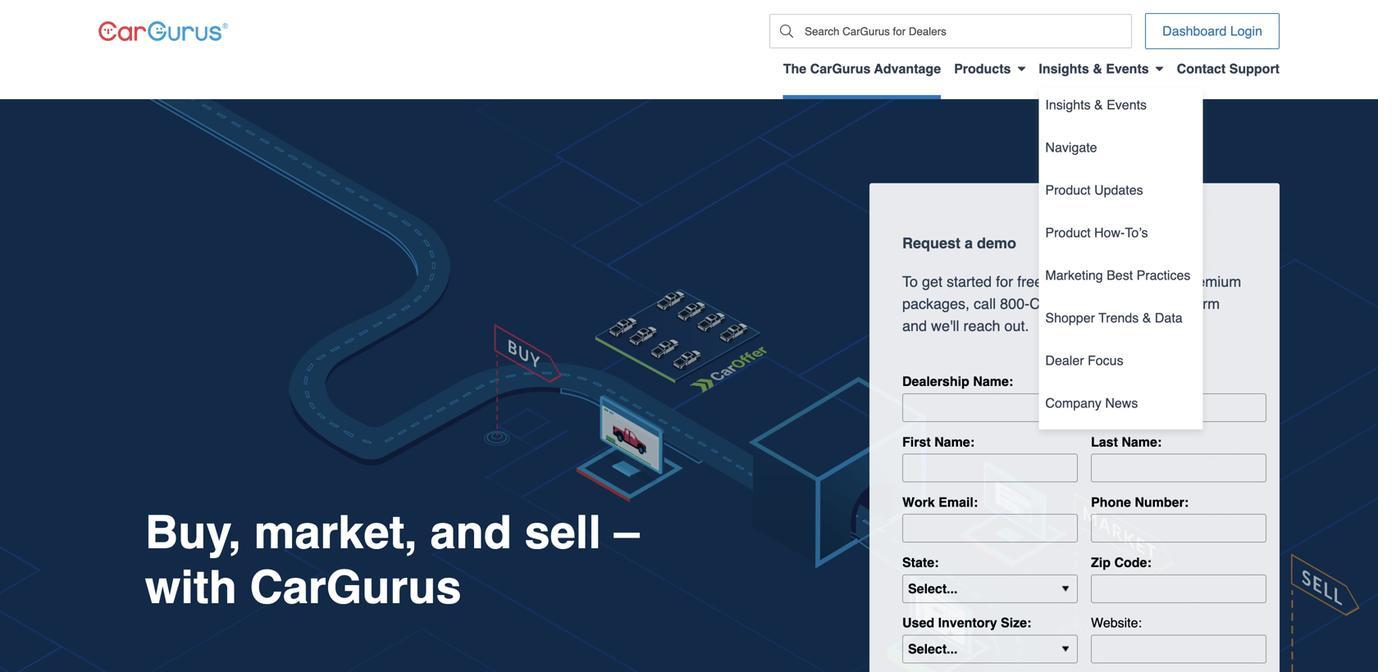 Task type: describe. For each thing, give the bounding box(es) containing it.
last
[[1091, 435, 1118, 450]]

name: for last name:
[[1122, 435, 1162, 450]]

zip code:
[[1091, 555, 1152, 570]]

product updates
[[1045, 183, 1143, 198]]

dealer
[[1045, 353, 1084, 368]]

dealer focus link
[[1045, 351, 1196, 381]]

0 vertical spatial or
[[1047, 273, 1060, 290]]

Phone Number: telephone field
[[1091, 514, 1267, 543]]

Work Email: email field
[[902, 514, 1078, 543]]

product how-to's
[[1045, 225, 1148, 240]]

contact support link
[[1177, 61, 1280, 86]]

use
[[1135, 296, 1159, 312]]

0 vertical spatial cargurus
[[810, 61, 871, 76]]

and inside to get started for free or to learn about our premium packages, call 800-cargurus or use this form and we'll reach out.
[[902, 318, 927, 335]]

reach
[[963, 318, 1000, 335]]

call
[[974, 296, 996, 312]]

company
[[1045, 396, 1102, 411]]

with
[[145, 562, 237, 615]]

request a demo
[[902, 235, 1016, 252]]

login
[[1230, 23, 1262, 39]]

news
[[1105, 396, 1138, 411]]

started
[[947, 273, 992, 290]]

packages,
[[902, 296, 970, 312]]

search image
[[780, 25, 793, 38]]

email:
[[939, 495, 978, 510]]

Website: url field
[[1091, 635, 1267, 664]]

Last Name: text field
[[1091, 454, 1267, 483]]

about
[[1117, 273, 1154, 290]]

out.
[[1004, 318, 1029, 335]]

cargurus logo link
[[98, 21, 228, 41]]

caret down image
[[1156, 62, 1164, 75]]

dealership name:
[[902, 374, 1013, 389]]

state:
[[902, 555, 939, 570]]

to
[[902, 273, 918, 290]]

buy, market, and sell – with cargurus
[[145, 506, 639, 615]]

First Name: text field
[[902, 454, 1078, 483]]

name: for first name:
[[934, 435, 975, 450]]

marketing
[[1045, 268, 1103, 283]]

1 vertical spatial insights & events
[[1045, 97, 1147, 112]]

data
[[1155, 310, 1183, 326]]

size:
[[1001, 616, 1031, 631]]

work email:
[[902, 495, 978, 510]]

Dealership Name: text field
[[902, 394, 1267, 422]]

name: for dealership name:
[[973, 374, 1013, 389]]

1 vertical spatial events
[[1107, 97, 1147, 112]]

market,
[[254, 506, 417, 559]]

this
[[1163, 296, 1186, 312]]

caret down image
[[1018, 62, 1026, 75]]

used inventory size:
[[902, 616, 1031, 631]]

dealership
[[902, 374, 969, 389]]

the cargurus advantage link
[[783, 61, 941, 86]]

number:
[[1135, 495, 1189, 510]]

get
[[922, 273, 943, 290]]

trends
[[1099, 310, 1139, 326]]

dashboard login
[[1162, 23, 1262, 39]]

first name:
[[902, 435, 975, 450]]

work
[[902, 495, 935, 510]]

products
[[954, 61, 1011, 76]]

advantage
[[874, 61, 941, 76]]

dealer focus
[[1045, 353, 1123, 368]]

best
[[1107, 268, 1133, 283]]

product how-to's link
[[1045, 223, 1196, 253]]

learn
[[1080, 273, 1113, 290]]

shopper trends & data
[[1045, 310, 1183, 326]]

insights & events link
[[1045, 95, 1196, 125]]

used
[[902, 616, 934, 631]]

cargurus inside the buy, market, and sell – with cargurus
[[250, 562, 462, 615]]

sell
[[525, 506, 601, 559]]



Task type: vqa. For each thing, say whether or not it's contained in the screenshot.
"Shopper Trends & Data" link
yes



Task type: locate. For each thing, give the bounding box(es) containing it.
free
[[1017, 273, 1043, 290]]

Zip Code: text field
[[1091, 575, 1267, 604]]

insights up navigate
[[1045, 97, 1091, 112]]

insights & events
[[1039, 61, 1149, 76], [1045, 97, 1147, 112]]

we'll
[[931, 318, 959, 335]]

form
[[1190, 296, 1220, 312]]

or left to
[[1047, 273, 1060, 290]]

updates
[[1094, 183, 1143, 198]]

dashboard
[[1162, 23, 1227, 39]]

for
[[996, 273, 1013, 290]]

1 horizontal spatial and
[[902, 318, 927, 335]]

cargurus logo image
[[98, 21, 228, 41]]

name: down reach
[[973, 374, 1013, 389]]

contact support
[[1177, 61, 1280, 76]]

events left caret down icon
[[1106, 61, 1149, 76]]

cargurus
[[810, 61, 871, 76], [250, 562, 462, 615]]

product for product how-to's
[[1045, 225, 1091, 240]]

cargurus right the
[[810, 61, 871, 76]]

shopper
[[1045, 310, 1095, 326]]

0 vertical spatial and
[[902, 318, 927, 335]]

support
[[1229, 61, 1280, 76]]

1 vertical spatial or
[[1118, 296, 1131, 312]]

phone
[[1091, 495, 1131, 510]]

name: right last
[[1122, 435, 1162, 450]]

inventory
[[938, 616, 997, 631]]

insights
[[1039, 61, 1089, 76], [1045, 97, 1091, 112]]

how-
[[1094, 225, 1125, 240]]

product for product updates
[[1045, 183, 1091, 198]]

our
[[1158, 273, 1180, 290]]

product updates link
[[1045, 180, 1196, 210]]

or
[[1047, 273, 1060, 290], [1118, 296, 1131, 312]]

the
[[783, 61, 807, 76]]

1 vertical spatial insights
[[1045, 97, 1091, 112]]

practices
[[1137, 268, 1191, 283]]

first
[[902, 435, 931, 450]]

and inside the buy, market, and sell – with cargurus
[[430, 506, 512, 559]]

1 product from the top
[[1045, 183, 1091, 198]]

cargurus down market,
[[250, 562, 462, 615]]

and
[[902, 318, 927, 335], [430, 506, 512, 559]]

last name:
[[1091, 435, 1162, 450]]

&
[[1093, 61, 1102, 76], [1094, 97, 1103, 112], [1142, 310, 1151, 326]]

0 horizontal spatial and
[[430, 506, 512, 559]]

code:
[[1114, 555, 1152, 570]]

0 vertical spatial &
[[1093, 61, 1102, 76]]

Search CarGurus for Dealers search field
[[803, 15, 1131, 47]]

to get started for free or to learn about our premium packages, call 800-cargurus or use this form and we'll reach out.
[[902, 273, 1241, 335]]

navigate link
[[1045, 138, 1196, 167]]

zip
[[1091, 555, 1111, 570]]

events up navigate link
[[1107, 97, 1147, 112]]

company news link
[[1045, 394, 1196, 423]]

premium
[[1184, 273, 1241, 290]]

buy,
[[145, 506, 241, 559]]

product left how-
[[1045, 225, 1091, 240]]

1 horizontal spatial or
[[1118, 296, 1131, 312]]

& up 'insights & events' link
[[1093, 61, 1102, 76]]

website:
[[1091, 616, 1142, 631]]

phone number:
[[1091, 495, 1189, 510]]

1 vertical spatial and
[[430, 506, 512, 559]]

0 vertical spatial insights
[[1039, 61, 1089, 76]]

name: right the first
[[934, 435, 975, 450]]

request
[[902, 235, 961, 252]]

or left the use
[[1118, 296, 1131, 312]]

contact
[[1177, 61, 1226, 76]]

shopper trends & data link
[[1045, 308, 1196, 338]]

0 vertical spatial events
[[1106, 61, 1149, 76]]

product down navigate
[[1045, 183, 1091, 198]]

marketing best practices
[[1045, 268, 1191, 283]]

0 vertical spatial insights & events
[[1039, 61, 1149, 76]]

0 horizontal spatial cargurus
[[250, 562, 462, 615]]

focus
[[1088, 353, 1123, 368]]

0 vertical spatial product
[[1045, 183, 1091, 198]]

800-
[[1000, 296, 1030, 312]]

insights & events up navigate
[[1045, 97, 1147, 112]]

& left data
[[1142, 310, 1151, 326]]

the cargurus advantage
[[783, 61, 941, 76]]

navigate
[[1045, 140, 1097, 155]]

0 horizontal spatial or
[[1047, 273, 1060, 290]]

–
[[614, 506, 639, 559]]

to
[[1064, 273, 1076, 290]]

cargurus
[[1030, 296, 1114, 312]]

2 vertical spatial &
[[1142, 310, 1151, 326]]

to's
[[1125, 225, 1148, 240]]

product
[[1045, 183, 1091, 198], [1045, 225, 1091, 240]]

name:
[[973, 374, 1013, 389], [934, 435, 975, 450], [1122, 435, 1162, 450]]

1 vertical spatial cargurus
[[250, 562, 462, 615]]

1 vertical spatial product
[[1045, 225, 1091, 240]]

dashboard login button
[[1145, 13, 1280, 49]]

1 horizontal spatial cargurus
[[810, 61, 871, 76]]

a
[[965, 235, 973, 252]]

events
[[1106, 61, 1149, 76], [1107, 97, 1147, 112]]

demo
[[977, 235, 1016, 252]]

marketing best practices link
[[1045, 266, 1196, 295]]

insights right caret down image at the top right
[[1039, 61, 1089, 76]]

1 vertical spatial &
[[1094, 97, 1103, 112]]

company news
[[1045, 396, 1138, 411]]

2 product from the top
[[1045, 225, 1091, 240]]

insights & events up 'insights & events' link
[[1039, 61, 1149, 76]]

& up navigate
[[1094, 97, 1103, 112]]



